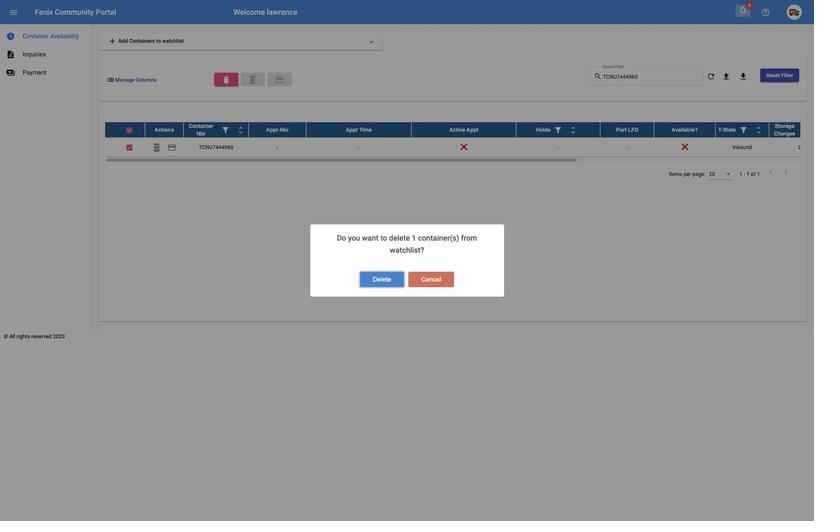 Task type: describe. For each thing, give the bounding box(es) containing it.
2 ❌ from the left
[[682, 144, 688, 150]]

appt time column header
[[306, 122, 411, 137]]

1 horizontal spatial book_online button
[[241, 73, 265, 86]]

portal
[[96, 8, 116, 17]]

delete
[[373, 276, 392, 283]]

no color image inside the "refresh" button
[[707, 72, 716, 81]]

t-
[[719, 127, 723, 133]]

filter
[[782, 72, 794, 78]]

charges
[[774, 131, 796, 137]]

no color image inside 'payment' button
[[167, 143, 176, 152]]

available? column header
[[654, 122, 716, 137]]

0
[[799, 144, 802, 150]]

inquiries
[[23, 51, 46, 58]]

active appt
[[449, 127, 479, 133]]

no color image inside "menu" button
[[9, 8, 18, 17]]

file_download
[[739, 72, 748, 81]]

filter_alt button for state
[[736, 122, 751, 137]]

3 filter_alt from the left
[[739, 126, 748, 135]]

- link
[[277, 144, 278, 150]]

appt for appt nbr
[[266, 127, 278, 133]]

manage
[[115, 77, 134, 83]]

navigate_next
[[782, 167, 791, 176]]

- down 'appt nbr' column header
[[277, 144, 278, 150]]

community
[[55, 8, 94, 17]]

storage charges
[[774, 123, 796, 137]]

1 unfold_more from the left
[[236, 126, 245, 135]]

0 vertical spatial book_online
[[249, 75, 258, 84]]

list manage columns
[[106, 75, 157, 84]]

payment for bottommost 'payment' button
[[167, 143, 176, 152]]

reserved
[[31, 334, 52, 340]]

menu
[[9, 8, 18, 17]]

no color image inside book_online button
[[152, 143, 161, 152]]

1 filter_alt button from the left
[[218, 122, 233, 137]]

inbound
[[733, 144, 752, 150]]

no color image inside the navigate_before button
[[766, 167, 775, 176]]

2 column header from the left
[[517, 122, 601, 137]]

page:
[[693, 171, 706, 177]]

grid containing filter_alt
[[105, 122, 814, 163]]

unfold_more for filter_alt
[[569, 126, 578, 135]]

delete image
[[222, 75, 231, 84]]

do you want to delete 1 container(s) from watchlist? dialog
[[310, 224, 504, 297]]

payment for 'payment' button to the right
[[275, 75, 284, 84]]

3 column header from the left
[[716, 122, 770, 137]]

container(s)
[[418, 233, 459, 243]]

no color image inside file_download button
[[739, 72, 748, 81]]

do
[[337, 233, 346, 243]]

Global Watchlist Filter field
[[603, 74, 700, 80]]

t-state filter_alt
[[719, 126, 748, 135]]

navigate_before
[[766, 167, 775, 176]]

container nbr
[[189, 123, 213, 137]]

1 horizontal spatial payment button
[[268, 73, 292, 86]]

container for availability
[[23, 33, 49, 40]]

delete button
[[360, 272, 404, 287]]

unfold_more for state
[[755, 126, 764, 135]]

search
[[594, 72, 602, 80]]

- down port lfd column header
[[627, 144, 628, 150]]

want
[[362, 233, 379, 243]]

of
[[751, 171, 756, 177]]

lfd
[[628, 127, 639, 133]]

active
[[449, 127, 465, 133]]

no color image inside 'payment' button
[[275, 75, 284, 84]]

file_download button
[[736, 69, 751, 84]]

1 column header from the left
[[184, 122, 249, 137]]

columns
[[136, 77, 157, 83]]

no color image inside notifications_none popup button
[[739, 6, 748, 15]]

©
[[4, 334, 8, 340]]

1 vertical spatial payment button
[[164, 140, 179, 155]]

no color image inside file_upload button
[[722, 72, 731, 81]]

delete inside button
[[222, 75, 231, 84]]

cancel
[[421, 276, 441, 283]]

from
[[461, 233, 477, 243]]

unfold_more button for state
[[751, 122, 767, 137]]

state
[[723, 127, 736, 133]]

delete inside do you want to delete 1 container(s) from watchlist?
[[389, 233, 410, 243]]

container for nbr
[[189, 123, 213, 129]]

no color image containing list
[[106, 75, 115, 84]]

per
[[684, 171, 691, 177]]

unfold_more button for filter_alt
[[566, 122, 581, 137]]



Task type: locate. For each thing, give the bounding box(es) containing it.
filter_alt button for filter_alt
[[551, 122, 566, 137]]

no color image containing payment
[[167, 143, 176, 152]]

1 horizontal spatial nbr
[[280, 127, 289, 133]]

book_online right delete icon
[[249, 75, 258, 84]]

fenix community portal
[[35, 8, 116, 17]]

all
[[9, 334, 15, 340]]

1 horizontal spatial filter_alt button
[[551, 122, 566, 137]]

appt right active
[[467, 127, 479, 133]]

1 horizontal spatial payment
[[275, 75, 284, 84]]

refresh button
[[704, 69, 719, 84]]

-
[[277, 144, 278, 150], [358, 144, 360, 150], [558, 144, 559, 150], [627, 144, 628, 150], [744, 171, 746, 177]]

0 horizontal spatial nbr
[[196, 131, 206, 137]]

no color image down actions
[[167, 143, 176, 152]]

2 filter_alt from the left
[[554, 126, 563, 135]]

❌
[[461, 144, 467, 150], [682, 144, 688, 150]]

1 vertical spatial delete
[[389, 233, 410, 243]]

no color image containing menu
[[9, 8, 18, 17]]

file_upload
[[722, 72, 731, 81]]

payment
[[23, 69, 46, 76]]

nbr
[[280, 127, 289, 133], [196, 131, 206, 137]]

container
[[23, 33, 49, 40], [189, 123, 213, 129]]

no color image right state at the right top of the page
[[739, 126, 748, 135]]

0 horizontal spatial delete
[[222, 75, 231, 84]]

0 horizontal spatial payment
[[167, 143, 176, 152]]

filter_alt right holds in the right of the page
[[554, 126, 563, 135]]

storage charges column header
[[770, 122, 814, 137]]

3 unfold_more from the left
[[755, 126, 764, 135]]

no color image containing payment
[[275, 75, 284, 84]]

no color image containing watch_later
[[6, 32, 15, 41]]

notifications_none
[[739, 6, 748, 15]]

no color image up description
[[6, 32, 15, 41]]

availability
[[50, 33, 79, 40]]

20
[[709, 171, 715, 177]]

description
[[6, 50, 15, 59]]

no color image containing navigate_next
[[782, 167, 791, 176]]

watchlist?
[[390, 246, 424, 255]]

cancel button
[[409, 272, 454, 287]]

no color image containing navigate_before
[[766, 167, 775, 176]]

unfold_more button
[[233, 122, 248, 137], [566, 122, 581, 137], [751, 122, 767, 137]]

1 filter_alt from the left
[[221, 126, 230, 135]]

no color image
[[739, 6, 748, 15], [6, 50, 15, 59], [594, 72, 603, 81], [707, 72, 716, 81], [106, 75, 115, 84], [275, 75, 284, 84], [221, 126, 230, 135], [236, 126, 245, 135], [554, 126, 563, 135], [152, 143, 161, 152], [782, 167, 791, 176]]

1 vertical spatial container
[[189, 123, 213, 129]]

0 horizontal spatial column header
[[184, 122, 249, 137]]

no color image containing refresh
[[707, 72, 716, 81]]

no color image down description
[[6, 68, 15, 77]]

filter_alt button
[[218, 122, 233, 137], [551, 122, 566, 137], [736, 122, 751, 137]]

delete button
[[214, 73, 238, 86]]

❌ down active appt column header
[[461, 144, 467, 150]]

rights
[[17, 334, 30, 340]]

reset filter button
[[761, 69, 800, 82]]

2 unfold_more from the left
[[569, 126, 578, 135]]

no color image containing description
[[6, 50, 15, 59]]

active appt column header
[[411, 122, 517, 137]]

1 inside do you want to delete 1 container(s) from watchlist?
[[412, 233, 416, 243]]

row containing book_online
[[105, 138, 814, 157]]

watch_later
[[6, 32, 15, 41]]

book_online
[[249, 75, 258, 84], [152, 143, 161, 152]]

no color image right refresh
[[722, 72, 731, 81]]

❌ down available? column header
[[682, 144, 688, 150]]

no color image containing filter_alt
[[739, 126, 748, 135]]

2 horizontal spatial column header
[[716, 122, 770, 137]]

no color image inside help_outline popup button
[[761, 8, 771, 17]]

nbr inside container nbr
[[196, 131, 206, 137]]

container inside navigation
[[23, 33, 49, 40]]

0 vertical spatial container
[[23, 33, 49, 40]]

1 horizontal spatial unfold_more button
[[566, 122, 581, 137]]

1 unfold_more button from the left
[[233, 122, 248, 137]]

appt nbr column header
[[249, 122, 306, 137]]

- left of
[[744, 171, 746, 177]]

1 horizontal spatial column header
[[517, 122, 601, 137]]

0 horizontal spatial book_online button
[[149, 140, 164, 155]]

navigation containing watch_later
[[0, 24, 91, 82]]

unfold_more button right holds filter_alt
[[566, 122, 581, 137]]

row
[[105, 122, 814, 138], [105, 138, 814, 157]]

you
[[348, 233, 360, 243]]

file_upload button
[[719, 69, 734, 84]]

to
[[381, 233, 387, 243]]

0 horizontal spatial appt
[[266, 127, 278, 133]]

1 horizontal spatial delete
[[389, 233, 410, 243]]

actions column header
[[145, 122, 184, 137]]

1 vertical spatial book_online
[[152, 143, 161, 152]]

1 horizontal spatial book_online
[[249, 75, 258, 84]]

tcnu7444960
[[199, 144, 233, 150]]

no color image containing file_upload
[[722, 72, 731, 81]]

no color image inside navigation
[[6, 50, 15, 59]]

no color image right notifications_none popup button
[[761, 8, 771, 17]]

no color image containing help_outline
[[761, 8, 771, 17]]

- down holds filter_alt
[[558, 144, 559, 150]]

column header
[[184, 122, 249, 137], [517, 122, 601, 137], [716, 122, 770, 137]]

2023
[[53, 334, 65, 340]]

1 vertical spatial book_online button
[[149, 140, 164, 155]]

appt
[[266, 127, 278, 133], [346, 127, 358, 133], [467, 127, 479, 133]]

refresh
[[707, 72, 716, 81]]

appt left time
[[346, 127, 358, 133]]

unfold_more
[[236, 126, 245, 135], [569, 126, 578, 135], [755, 126, 764, 135]]

no color image containing unfold_more
[[236, 126, 245, 135]]

row containing filter_alt
[[105, 122, 814, 138]]

reset
[[767, 72, 780, 78]]

book_online inside row
[[152, 143, 161, 152]]

reset filter
[[767, 72, 794, 78]]

0 horizontal spatial payment button
[[164, 140, 179, 155]]

items per page:
[[669, 171, 706, 177]]

- down appt time column header on the top of page
[[358, 144, 360, 150]]

0 horizontal spatial unfold_more
[[236, 126, 245, 135]]

holds
[[536, 127, 551, 133]]

port lfd
[[616, 127, 639, 133]]

lawrence
[[267, 8, 297, 17]]

navigate_before button
[[764, 167, 778, 178]]

2 unfold_more button from the left
[[566, 122, 581, 137]]

port
[[616, 127, 627, 133]]

no color image containing book_online
[[249, 75, 258, 84]]

0 vertical spatial payment button
[[268, 73, 292, 86]]

no color image inside navigate_next button
[[782, 167, 791, 176]]

unfold_more right holds filter_alt
[[569, 126, 578, 135]]

0 vertical spatial payment
[[275, 75, 284, 84]]

2 appt from the left
[[346, 127, 358, 133]]

filter_alt up tcnu7444960
[[221, 126, 230, 135]]

1 ❌ from the left
[[461, 144, 467, 150]]

0 horizontal spatial filter_alt button
[[218, 122, 233, 137]]

no color image right t-state filter_alt
[[755, 126, 764, 135]]

container inside column header
[[189, 123, 213, 129]]

1 row from the top
[[105, 122, 814, 138]]

welcome lawrence
[[234, 8, 297, 17]]

0 horizontal spatial ❌
[[461, 144, 467, 150]]

unfold_more left appt nbr
[[236, 126, 245, 135]]

2 horizontal spatial filter_alt
[[739, 126, 748, 135]]

welcome
[[234, 8, 265, 17]]

grid
[[105, 122, 814, 163]]

available?
[[672, 127, 698, 133]]

2 horizontal spatial unfold_more button
[[751, 122, 767, 137]]

1 horizontal spatial appt
[[346, 127, 358, 133]]

no color image right file_upload
[[739, 72, 748, 81]]

payment button
[[268, 73, 292, 86], [164, 140, 179, 155]]

help_outline button
[[758, 5, 774, 20]]

nbr inside column header
[[280, 127, 289, 133]]

3 unfold_more button from the left
[[751, 122, 767, 137]]

delete
[[222, 75, 231, 84], [389, 233, 410, 243]]

nbr for appt nbr
[[280, 127, 289, 133]]

no color image up watch_later
[[9, 8, 18, 17]]

1 horizontal spatial ❌
[[682, 144, 688, 150]]

1 horizontal spatial container
[[189, 123, 213, 129]]

navigation
[[0, 24, 91, 82]]

2 row from the top
[[105, 138, 814, 157]]

3 filter_alt button from the left
[[736, 122, 751, 137]]

container up tcnu7444960
[[189, 123, 213, 129]]

holds filter_alt
[[536, 126, 563, 135]]

notifications_none button
[[736, 5, 751, 17]]

menu button
[[6, 5, 21, 20]]

1
[[740, 171, 743, 177], [747, 171, 750, 177], [757, 171, 760, 177], [412, 233, 416, 243]]

no color image left navigate_next
[[766, 167, 775, 176]]

port lfd column header
[[601, 122, 654, 137]]

0 horizontal spatial container
[[23, 33, 49, 40]]

1 horizontal spatial unfold_more
[[569, 126, 578, 135]]

no color image right holds filter_alt
[[569, 126, 578, 135]]

container availability
[[23, 33, 79, 40]]

actions
[[155, 127, 174, 133]]

1 horizontal spatial filter_alt
[[554, 126, 563, 135]]

1 appt from the left
[[266, 127, 278, 133]]

storage
[[775, 123, 795, 129]]

3 appt from the left
[[467, 127, 479, 133]]

fenix
[[35, 8, 53, 17]]

0 horizontal spatial unfold_more button
[[233, 122, 248, 137]]

appt time
[[346, 127, 372, 133]]

0 horizontal spatial book_online
[[152, 143, 161, 152]]

payment
[[275, 75, 284, 84], [167, 143, 176, 152]]

do you want to delete 1 container(s) from watchlist?
[[337, 233, 477, 255]]

filter_alt
[[221, 126, 230, 135], [554, 126, 563, 135], [739, 126, 748, 135]]

payments
[[6, 68, 15, 77]]

time
[[360, 127, 372, 133]]

© all rights reserved 2023
[[4, 334, 65, 340]]

0 horizontal spatial filter_alt
[[221, 126, 230, 135]]

unfold_more right t-state filter_alt
[[755, 126, 764, 135]]

2 filter_alt button from the left
[[551, 122, 566, 137]]

0 vertical spatial book_online button
[[241, 73, 265, 86]]

1 vertical spatial payment
[[167, 143, 176, 152]]

unfold_more button up inbound
[[751, 122, 767, 137]]

2 horizontal spatial appt
[[467, 127, 479, 133]]

no color image containing file_download
[[739, 72, 748, 81]]

filter_alt right state at the right top of the page
[[739, 126, 748, 135]]

appt nbr
[[266, 127, 289, 133]]

1 - 1 of 1
[[740, 171, 760, 177]]

0 vertical spatial delete
[[222, 75, 231, 84]]

no color image containing book_online
[[152, 143, 161, 152]]

book_online down actions
[[152, 143, 161, 152]]

book_online button right delete button
[[241, 73, 265, 86]]

no color image inside the unfold_more button
[[236, 126, 245, 135]]

2 horizontal spatial unfold_more
[[755, 126, 764, 135]]

no color image right delete icon
[[249, 75, 258, 84]]

navigate_next button
[[780, 167, 793, 178]]

nbr for container nbr
[[196, 131, 206, 137]]

no color image containing payments
[[6, 68, 15, 77]]

unfold_more button up tcnu7444960
[[233, 122, 248, 137]]

list
[[106, 75, 115, 84]]

no color image containing notifications_none
[[739, 6, 748, 15]]

container up inquiries
[[23, 33, 49, 40]]

appt up the - 'link'
[[266, 127, 278, 133]]

help_outline
[[761, 8, 771, 17]]

no color image
[[9, 8, 18, 17], [761, 8, 771, 17], [6, 32, 15, 41], [6, 68, 15, 77], [722, 72, 731, 81], [739, 72, 748, 81], [249, 75, 258, 84], [569, 126, 578, 135], [739, 126, 748, 135], [755, 126, 764, 135], [167, 143, 176, 152], [766, 167, 775, 176]]

2 horizontal spatial filter_alt button
[[736, 122, 751, 137]]

payment inside row
[[167, 143, 176, 152]]

no color image containing search
[[594, 72, 603, 81]]

appt for appt time
[[346, 127, 358, 133]]

items
[[669, 171, 683, 177]]

book_online button down actions
[[149, 140, 164, 155]]



Task type: vqa. For each thing, say whether or not it's contained in the screenshot.
5th cell from the top
no



